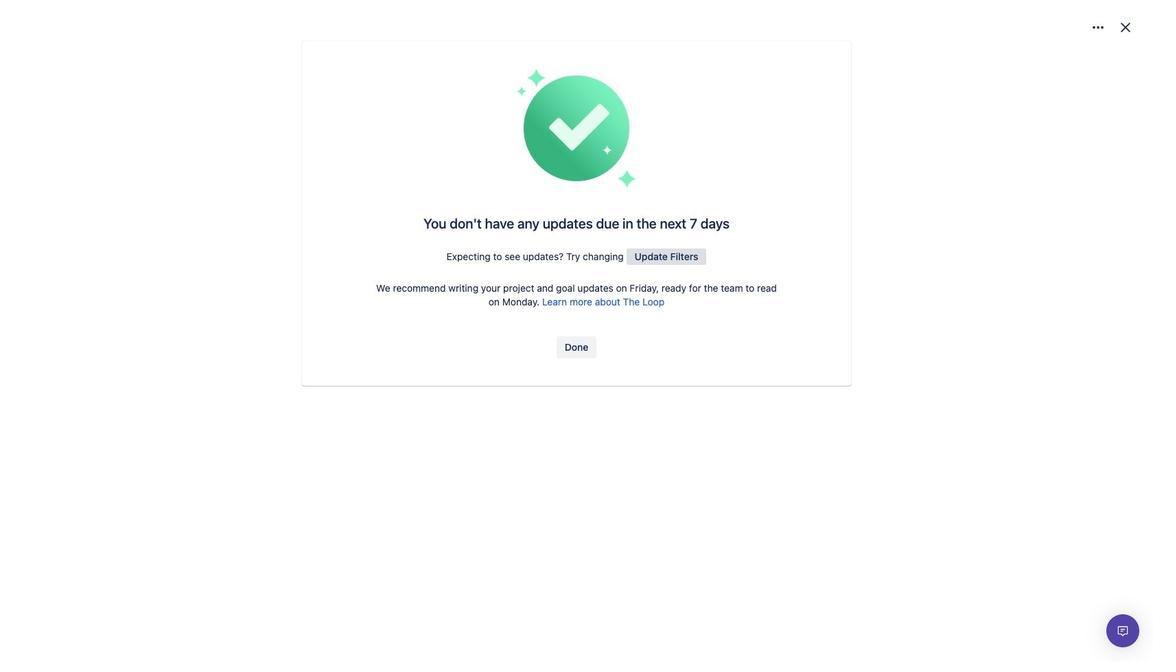 Task type: vqa. For each thing, say whether or not it's contained in the screenshot.
Close image
yes



Task type: describe. For each thing, give the bounding box(es) containing it.
open intercom messenger image
[[1115, 623, 1131, 639]]

settings image
[[1090, 19, 1106, 36]]

Search field
[[868, 8, 1005, 30]]



Task type: locate. For each thing, give the bounding box(es) containing it.
close image
[[1117, 19, 1134, 36]]



